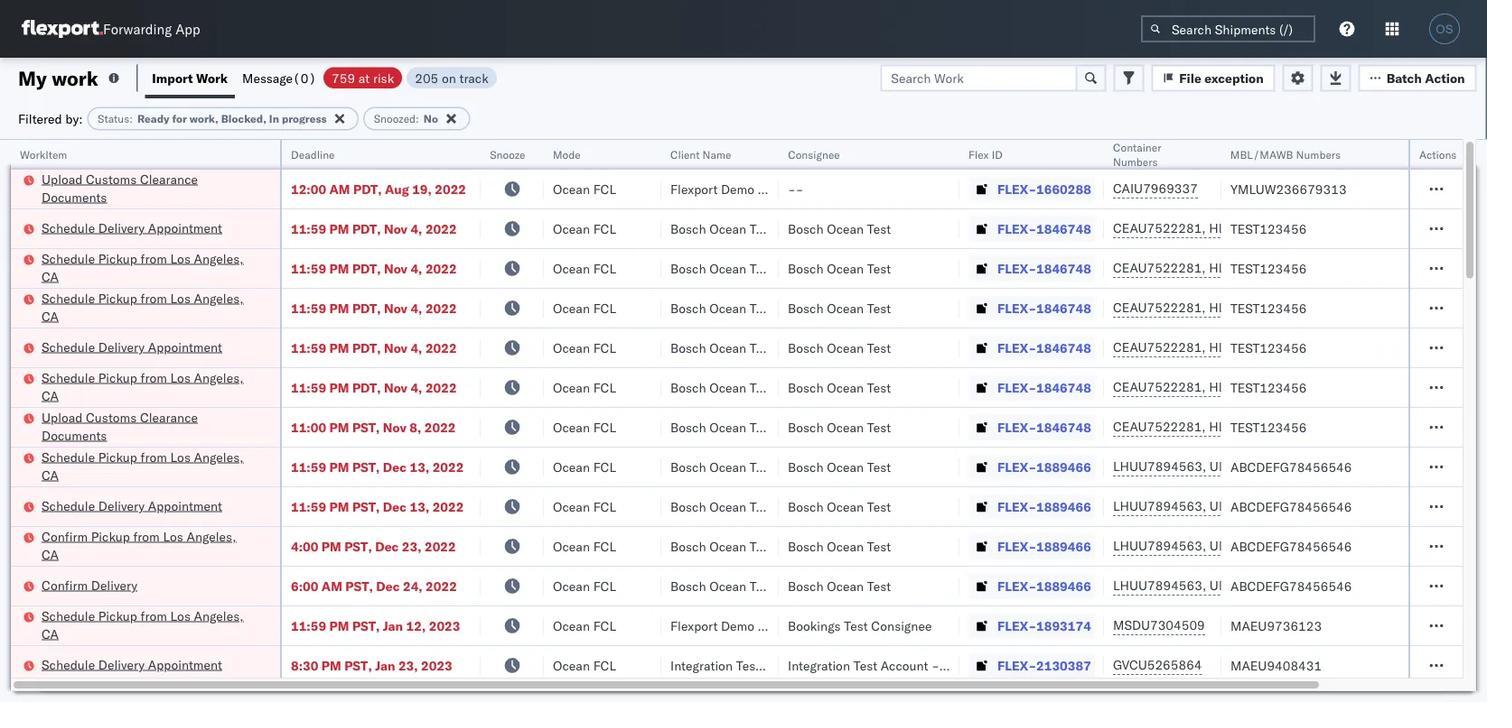 Task type: locate. For each thing, give the bounding box(es) containing it.
appointment for third schedule delivery appointment button from the top
[[148, 498, 222, 514]]

consignee up --
[[788, 148, 840, 161]]

upload customs clearance documents for 11:00 pm pst, nov 8, 2022
[[42, 410, 198, 444]]

work,
[[190, 112, 218, 126]]

11:59 pm pdt, nov 4, 2022
[[291, 221, 457, 237], [291, 261, 457, 276], [291, 300, 457, 316], [291, 340, 457, 356], [291, 380, 457, 396]]

1 documents from the top
[[42, 189, 107, 205]]

flexport for bookings test consignee
[[670, 618, 718, 634]]

3 schedule delivery appointment link from the top
[[42, 497, 222, 515]]

4 11:59 from the top
[[291, 340, 326, 356]]

pst, left the 8,
[[352, 420, 380, 436]]

from for first schedule pickup from los angeles, ca link from the top
[[141, 251, 167, 267]]

0 vertical spatial 13,
[[410, 459, 429, 475]]

1846748
[[1036, 221, 1091, 237], [1036, 261, 1091, 276], [1036, 300, 1091, 316], [1036, 340, 1091, 356], [1036, 380, 1091, 396], [1036, 420, 1091, 436]]

8 fcl from the top
[[593, 459, 616, 475]]

resize handle column header for client name
[[757, 140, 779, 703]]

client name button
[[661, 144, 761, 162]]

1 11:59 pm pdt, nov 4, 2022 from the top
[[291, 221, 457, 237]]

8 schedule from the top
[[42, 609, 95, 624]]

ceau7522281, for 1st schedule pickup from los angeles, ca button from the top of the page
[[1113, 260, 1206, 276]]

pst, down the 11:59 pm pst, jan 12, 2023
[[344, 658, 372, 674]]

1 schedule from the top
[[42, 220, 95, 236]]

work
[[196, 70, 228, 86]]

flex-1846748
[[997, 221, 1091, 237], [997, 261, 1091, 276], [997, 300, 1091, 316], [997, 340, 1091, 356], [997, 380, 1091, 396], [997, 420, 1091, 436]]

0 vertical spatial upload customs clearance documents
[[42, 171, 198, 205]]

2 resize handle column header from the left
[[459, 140, 481, 703]]

11:59 pm pst, dec 13, 2022 up 4:00 pm pst, dec 23, 2022
[[291, 499, 464, 515]]

1846748 for first schedule pickup from los angeles, ca link from the top
[[1036, 261, 1091, 276]]

flex-1893174 button
[[969, 614, 1095, 639], [969, 614, 1095, 639]]

schedule delivery appointment link for second schedule delivery appointment button from the top of the page
[[42, 338, 222, 356]]

13, down the 8,
[[410, 459, 429, 475]]

4 flex-1889466 from the top
[[997, 579, 1091, 595]]

demo down name
[[721, 181, 755, 197]]

client name
[[670, 148, 731, 161]]

1 vertical spatial upload customs clearance documents link
[[42, 409, 257, 445]]

resize handle column header for flex id
[[1082, 140, 1104, 703]]

upload customs clearance documents link for 12:00 am pdt, aug 19, 2022
[[42, 170, 257, 206]]

demo left bookings
[[721, 618, 755, 634]]

id
[[992, 148, 1003, 161]]

4 appointment from the top
[[148, 657, 222, 673]]

bosch
[[670, 221, 706, 237], [788, 221, 824, 237], [670, 261, 706, 276], [788, 261, 824, 276], [670, 300, 706, 316], [788, 300, 824, 316], [670, 340, 706, 356], [788, 340, 824, 356], [670, 380, 706, 396], [788, 380, 824, 396], [670, 420, 706, 436], [788, 420, 824, 436], [670, 459, 706, 475], [788, 459, 824, 475], [670, 499, 706, 515], [788, 499, 824, 515], [670, 539, 706, 555], [788, 539, 824, 555], [670, 579, 706, 595], [788, 579, 824, 595]]

1 flex-1846748 from the top
[[997, 221, 1091, 237]]

schedule delivery appointment link
[[42, 219, 222, 237], [42, 338, 222, 356], [42, 497, 222, 515], [42, 656, 222, 674]]

7 schedule from the top
[[42, 498, 95, 514]]

ca inside confirm pickup from los angeles, ca
[[42, 547, 59, 563]]

3 omka from the top
[[1456, 261, 1487, 276]]

2 schedule delivery appointment link from the top
[[42, 338, 222, 356]]

flexport for --
[[670, 181, 718, 197]]

confirm inside confirm pickup from los angeles, ca
[[42, 529, 88, 545]]

hlxu6269489, for third schedule pickup from los angeles, ca button from the bottom of the page
[[1209, 379, 1302, 395]]

6 1846748 from the top
[[1036, 420, 1091, 436]]

13 fcl from the top
[[593, 658, 616, 674]]

7 ocean fcl from the top
[[553, 420, 616, 436]]

confirm pickup from los angeles, ca
[[42, 529, 236, 563]]

ceau7522281, hlxu6269489, hlxu8034992 for second schedule pickup from los angeles, ca button
[[1113, 300, 1393, 316]]

nov for first schedule pickup from los angeles, ca link from the top
[[384, 261, 407, 276]]

from for 1st schedule pickup from los angeles, ca link from the bottom
[[141, 609, 167, 624]]

1 vertical spatial flexport
[[670, 618, 718, 634]]

resize handle column header for mode
[[640, 140, 661, 703]]

pst, up the 8:30 pm pst, jan 23, 2023
[[352, 618, 380, 634]]

flex-1846748 for fourth schedule pickup from los angeles, ca link from the bottom of the page
[[997, 300, 1091, 316]]

759 at risk
[[332, 70, 394, 86]]

flex-
[[997, 181, 1036, 197], [997, 221, 1036, 237], [997, 261, 1036, 276], [997, 300, 1036, 316], [997, 340, 1036, 356], [997, 380, 1036, 396], [997, 420, 1036, 436], [997, 459, 1036, 475], [997, 499, 1036, 515], [997, 539, 1036, 555], [997, 579, 1036, 595], [997, 618, 1036, 634], [997, 658, 1036, 674]]

test123456 for first schedule pickup from los angeles, ca link from the top
[[1231, 261, 1307, 276]]

6 ceau7522281, hlxu6269489, hlxu8034992 from the top
[[1113, 419, 1393, 435]]

0 vertical spatial confirm
[[42, 529, 88, 545]]

1 vertical spatial jan
[[375, 658, 395, 674]]

ca for fourth schedule pickup from los angeles, ca link from the bottom of the page
[[42, 309, 59, 324]]

1 vertical spatial clearance
[[140, 410, 198, 426]]

from for fourth schedule pickup from los angeles, ca link from the bottom of the page
[[141, 290, 167, 306]]

0 vertical spatial am
[[329, 181, 350, 197]]

11:59 pm pdt, nov 4, 2022 for 1st schedule pickup from los angeles, ca button from the top of the page
[[291, 261, 457, 276]]

nov
[[384, 221, 407, 237], [384, 261, 407, 276], [384, 300, 407, 316], [384, 340, 407, 356], [384, 380, 407, 396], [383, 420, 406, 436]]

0 vertical spatial documents
[[42, 189, 107, 205]]

0 vertical spatial upload
[[42, 171, 83, 187]]

clearance
[[140, 171, 198, 187], [140, 410, 198, 426]]

resize handle column header for mbl/mawb numbers
[[1426, 140, 1447, 703]]

dec up 4:00 pm pst, dec 23, 2022
[[383, 499, 407, 515]]

3 schedule pickup from los angeles, ca button from the top
[[42, 369, 257, 407]]

uetu5238478
[[1210, 459, 1298, 475], [1210, 499, 1298, 515], [1210, 539, 1298, 554], [1210, 578, 1298, 594]]

ocean fcl
[[553, 181, 616, 197], [553, 221, 616, 237], [553, 261, 616, 276], [553, 300, 616, 316], [553, 340, 616, 356], [553, 380, 616, 396], [553, 420, 616, 436], [553, 459, 616, 475], [553, 499, 616, 515], [553, 539, 616, 555], [553, 579, 616, 595], [553, 618, 616, 634], [553, 658, 616, 674]]

2022
[[435, 181, 466, 197], [425, 221, 457, 237], [425, 261, 457, 276], [425, 300, 457, 316], [425, 340, 457, 356], [425, 380, 457, 396], [424, 420, 456, 436], [433, 459, 464, 475], [433, 499, 464, 515], [425, 539, 456, 555], [426, 579, 457, 595]]

1 ceau7522281, hlxu6269489, hlxu8034992 from the top
[[1113, 220, 1393, 236]]

appointment
[[148, 220, 222, 236], [148, 339, 222, 355], [148, 498, 222, 514], [148, 657, 222, 673]]

23, down 12,
[[398, 658, 418, 674]]

confirm for confirm pickup from los angeles, ca
[[42, 529, 88, 545]]

at
[[358, 70, 370, 86]]

0 horizontal spatial :
[[129, 112, 133, 126]]

1 vertical spatial flexport demo consignee
[[670, 618, 818, 634]]

1 schedule pickup from los angeles, ca from the top
[[42, 251, 244, 285]]

: for status
[[129, 112, 133, 126]]

4 flex-1846748 from the top
[[997, 340, 1091, 356]]

angeles, inside confirm pickup from los angeles, ca
[[187, 529, 236, 545]]

pdt, for upload customs clearance documents link associated with 12:00 am pdt, aug 19, 2022
[[353, 181, 382, 197]]

1 schedule delivery appointment link from the top
[[42, 219, 222, 237]]

1 vertical spatial upload customs clearance documents
[[42, 410, 198, 444]]

delivery for second schedule delivery appointment button from the top of the page
[[98, 339, 145, 355]]

ocean fcl for first schedule pickup from los angeles, ca link from the top
[[553, 261, 616, 276]]

upload customs clearance documents for 12:00 am pdt, aug 19, 2022
[[42, 171, 198, 205]]

confirm up confirm delivery
[[42, 529, 88, 545]]

--
[[788, 181, 804, 197]]

pm for fourth schedule pickup from los angeles, ca link from the top of the page
[[329, 459, 349, 475]]

flex-1889466
[[997, 459, 1091, 475], [997, 499, 1091, 515], [997, 539, 1091, 555], [997, 579, 1091, 595]]

: for snoozed
[[416, 112, 419, 126]]

3 1846748 from the top
[[1036, 300, 1091, 316]]

schedule
[[42, 220, 95, 236], [42, 251, 95, 267], [42, 290, 95, 306], [42, 339, 95, 355], [42, 370, 95, 386], [42, 450, 95, 465], [42, 498, 95, 514], [42, 609, 95, 624], [42, 657, 95, 673]]

3 fcl from the top
[[593, 261, 616, 276]]

2023 down 12,
[[421, 658, 452, 674]]

1 omka from the top
[[1456, 181, 1487, 197]]

1 vertical spatial upload customs clearance documents button
[[42, 409, 257, 447]]

0 vertical spatial flexport
[[670, 181, 718, 197]]

nov for third schedule pickup from los angeles, ca link from the bottom
[[384, 380, 407, 396]]

maeu9408431
[[1231, 658, 1322, 674]]

demo for bookings
[[721, 618, 755, 634]]

12:00
[[291, 181, 326, 197]]

angeles, for fourth schedule pickup from los angeles, ca link from the top of the page
[[194, 450, 244, 465]]

3 11:59 from the top
[[291, 300, 326, 316]]

schedule delivery appointment link for 4th schedule delivery appointment button from the top of the page
[[42, 656, 222, 674]]

ocean fcl for upload customs clearance documents link associated with 12:00 am pdt, aug 19, 2022
[[553, 181, 616, 197]]

2 confirm from the top
[[42, 578, 88, 594]]

1 flex- from the top
[[997, 181, 1036, 197]]

1 vertical spatial 23,
[[398, 658, 418, 674]]

1 vertical spatial 11:59 pm pst, dec 13, 2022
[[291, 499, 464, 515]]

clearance for 12:00 am pdt, aug 19, 2022
[[140, 171, 198, 187]]

2 clearance from the top
[[140, 410, 198, 426]]

1 vertical spatial customs
[[86, 410, 137, 426]]

: left ready
[[129, 112, 133, 126]]

flex-1660288 button
[[969, 177, 1095, 202], [969, 177, 1095, 202]]

11:59 pm pst, jan 12, 2023
[[291, 618, 460, 634]]

schedule delivery appointment for 4th schedule delivery appointment button from the top of the page
[[42, 657, 222, 673]]

1 lhuu7894563, from the top
[[1113, 459, 1206, 475]]

omka for upload customs clearance documents link associated with 12:00 am pdt, aug 19, 2022
[[1456, 181, 1487, 197]]

pst, up 6:00 am pst, dec 24, 2022
[[344, 539, 372, 555]]

12 fcl from the top
[[593, 618, 616, 634]]

: left no on the left of page
[[416, 112, 419, 126]]

23,
[[402, 539, 422, 555], [398, 658, 418, 674]]

ca
[[42, 269, 59, 285], [42, 309, 59, 324], [42, 388, 59, 404], [42, 468, 59, 483], [42, 547, 59, 563], [42, 627, 59, 642]]

1 vertical spatial documents
[[42, 428, 107, 444]]

dec
[[383, 459, 407, 475], [383, 499, 407, 515], [375, 539, 399, 555], [376, 579, 400, 595]]

numbers up ymluw236679313
[[1296, 148, 1341, 161]]

1 horizontal spatial :
[[416, 112, 419, 126]]

pm
[[329, 221, 349, 237], [329, 261, 349, 276], [329, 300, 349, 316], [329, 340, 349, 356], [329, 380, 349, 396], [329, 420, 349, 436], [329, 459, 349, 475], [329, 499, 349, 515], [322, 539, 341, 555], [329, 618, 349, 634], [322, 658, 341, 674]]

pickup
[[98, 251, 137, 267], [98, 290, 137, 306], [98, 370, 137, 386], [98, 450, 137, 465], [91, 529, 130, 545], [98, 609, 137, 624]]

2 ceau7522281, hlxu6269489, hlxu8034992 from the top
[[1113, 260, 1393, 276]]

numbers down container
[[1113, 155, 1158, 169]]

9 resize handle column header from the left
[[1426, 140, 1447, 703]]

4 lhuu7894563, uetu5238478 from the top
[[1113, 578, 1298, 594]]

2 schedule delivery appointment from the top
[[42, 339, 222, 355]]

1 ocean fcl from the top
[[553, 181, 616, 197]]

flex-1846748 for third schedule pickup from los angeles, ca link from the bottom
[[997, 380, 1091, 396]]

ceau7522281, hlxu6269489, hlxu8034992
[[1113, 220, 1393, 236], [1113, 260, 1393, 276], [1113, 300, 1393, 316], [1113, 340, 1393, 356], [1113, 379, 1393, 395], [1113, 419, 1393, 435]]

2 ca from the top
[[42, 309, 59, 324]]

documents
[[42, 189, 107, 205], [42, 428, 107, 444]]

numbers inside 'container numbers'
[[1113, 155, 1158, 169]]

5 hlxu6269489, from the top
[[1209, 379, 1302, 395]]

1 vertical spatial demo
[[721, 618, 755, 634]]

container numbers
[[1113, 140, 1162, 169]]

mode button
[[544, 144, 643, 162]]

resize handle column header for consignee
[[938, 140, 960, 703]]

delivery for third schedule delivery appointment button from the top
[[98, 498, 145, 514]]

schedule for third schedule pickup from los angeles, ca button from the bottom of the page
[[42, 370, 95, 386]]

2 upload customs clearance documents button from the top
[[42, 409, 257, 447]]

5 11:59 pm pdt, nov 4, 2022 from the top
[[291, 380, 457, 396]]

1 vertical spatial upload
[[42, 410, 83, 426]]

5 flex-1846748 from the top
[[997, 380, 1091, 396]]

1 clearance from the top
[[140, 171, 198, 187]]

4 schedule pickup from los angeles, ca from the top
[[42, 450, 244, 483]]

ocean fcl for 4th schedule delivery appointment button from the top of the page's schedule delivery appointment link
[[553, 658, 616, 674]]

fcl
[[593, 181, 616, 197], [593, 221, 616, 237], [593, 261, 616, 276], [593, 300, 616, 316], [593, 340, 616, 356], [593, 380, 616, 396], [593, 420, 616, 436], [593, 459, 616, 475], [593, 499, 616, 515], [593, 539, 616, 555], [593, 579, 616, 595], [593, 618, 616, 634], [593, 658, 616, 674]]

1 fcl from the top
[[593, 181, 616, 197]]

risk
[[373, 70, 394, 86]]

ocean
[[553, 181, 590, 197], [553, 221, 590, 237], [709, 221, 747, 237], [827, 221, 864, 237], [553, 261, 590, 276], [709, 261, 747, 276], [827, 261, 864, 276], [553, 300, 590, 316], [709, 300, 747, 316], [827, 300, 864, 316], [553, 340, 590, 356], [709, 340, 747, 356], [827, 340, 864, 356], [553, 380, 590, 396], [709, 380, 747, 396], [827, 380, 864, 396], [553, 420, 590, 436], [709, 420, 747, 436], [827, 420, 864, 436], [553, 459, 590, 475], [709, 459, 747, 475], [827, 459, 864, 475], [553, 499, 590, 515], [709, 499, 747, 515], [827, 499, 864, 515], [553, 539, 590, 555], [709, 539, 747, 555], [827, 539, 864, 555], [553, 579, 590, 595], [709, 579, 747, 595], [827, 579, 864, 595], [553, 618, 590, 634], [553, 658, 590, 674]]

13, up 4:00 pm pst, dec 23, 2022
[[410, 499, 429, 515]]

2023 right 12,
[[429, 618, 460, 634]]

schedule pickup from los angeles, ca button
[[42, 250, 257, 288], [42, 290, 257, 328], [42, 369, 257, 407], [42, 449, 257, 487], [42, 608, 257, 646]]

flex-2130387 button
[[969, 654, 1095, 679], [969, 654, 1095, 679]]

test123456 for 11:00 pm pst, nov 8, 2022's upload customs clearance documents link
[[1231, 420, 1307, 436]]

demo
[[721, 181, 755, 197], [721, 618, 755, 634]]

pm for 1st schedule pickup from los angeles, ca link from the bottom
[[329, 618, 349, 634]]

customs
[[86, 171, 137, 187], [86, 410, 137, 426]]

11:59 pm pst, dec 13, 2022
[[291, 459, 464, 475], [291, 499, 464, 515]]

lhuu7894563,
[[1113, 459, 1206, 475], [1113, 499, 1206, 515], [1113, 539, 1206, 554], [1113, 578, 1206, 594]]

container
[[1113, 140, 1162, 154]]

name
[[702, 148, 731, 161]]

0 vertical spatial 11:59 pm pst, dec 13, 2022
[[291, 459, 464, 475]]

2 flexport from the top
[[670, 618, 718, 634]]

jan left 12,
[[383, 618, 403, 634]]

0 vertical spatial jan
[[383, 618, 403, 634]]

2 lhuu7894563, from the top
[[1113, 499, 1206, 515]]

2 hlxu8034992 from the top
[[1305, 260, 1393, 276]]

status
[[98, 112, 129, 126]]

2 schedule from the top
[[42, 251, 95, 267]]

upload customs clearance documents
[[42, 171, 198, 205], [42, 410, 198, 444]]

1 vertical spatial confirm
[[42, 578, 88, 594]]

app
[[175, 20, 200, 37]]

4 ceau7522281, hlxu6269489, hlxu8034992 from the top
[[1113, 340, 1393, 356]]

flexport demo consignee
[[670, 181, 818, 197], [670, 618, 818, 634]]

11:59
[[291, 221, 326, 237], [291, 261, 326, 276], [291, 300, 326, 316], [291, 340, 326, 356], [291, 380, 326, 396], [291, 459, 326, 475], [291, 499, 326, 515], [291, 618, 326, 634]]

0 vertical spatial clearance
[[140, 171, 198, 187]]

mode
[[553, 148, 581, 161]]

0 vertical spatial customs
[[86, 171, 137, 187]]

consignee
[[788, 148, 840, 161], [758, 181, 818, 197], [758, 618, 818, 634], [871, 618, 932, 634]]

1 upload customs clearance documents link from the top
[[42, 170, 257, 206]]

:
[[129, 112, 133, 126], [416, 112, 419, 126]]

forwarding app link
[[22, 20, 200, 38]]

pdt, for fourth schedule pickup from los angeles, ca link from the bottom of the page
[[352, 300, 381, 316]]

from for fourth schedule pickup from los angeles, ca link from the top of the page
[[141, 450, 167, 465]]

2023 for 11:59 pm pst, jan 12, 2023
[[429, 618, 460, 634]]

2 documents from the top
[[42, 428, 107, 444]]

am right 6:00
[[322, 579, 342, 595]]

0 vertical spatial upload customs clearance documents button
[[42, 170, 257, 208]]

jan for 23,
[[375, 658, 395, 674]]

1 customs from the top
[[86, 171, 137, 187]]

11:59 pm pst, dec 13, 2022 down 11:00 pm pst, nov 8, 2022
[[291, 459, 464, 475]]

4 1846748 from the top
[[1036, 340, 1091, 356]]

4 lhuu7894563, from the top
[[1113, 578, 1206, 594]]

angeles,
[[194, 251, 244, 267], [194, 290, 244, 306], [194, 370, 244, 386], [194, 450, 244, 465], [187, 529, 236, 545], [194, 609, 244, 624]]

consignee down consignee button
[[758, 181, 818, 197]]

flexport demo consignee up integration
[[670, 618, 818, 634]]

0 vertical spatial upload customs clearance documents link
[[42, 170, 257, 206]]

ca for fourth schedule pickup from los angeles, ca link from the top of the page
[[42, 468, 59, 483]]

4 schedule delivery appointment link from the top
[[42, 656, 222, 674]]

ca for 1st schedule pickup from los angeles, ca link from the bottom
[[42, 627, 59, 642]]

0 vertical spatial flexport demo consignee
[[670, 181, 818, 197]]

9 fcl from the top
[[593, 499, 616, 515]]

ocean fcl for confirm pickup from los angeles, ca "link"
[[553, 539, 616, 555]]

appointment for 1st schedule delivery appointment button from the top
[[148, 220, 222, 236]]

6 ceau7522281, from the top
[[1113, 419, 1206, 435]]

0 vertical spatial 23,
[[402, 539, 422, 555]]

5 ceau7522281, hlxu6269489, hlxu8034992 from the top
[[1113, 379, 1393, 395]]

status : ready for work, blocked, in progress
[[98, 112, 327, 126]]

2023
[[429, 618, 460, 634], [421, 658, 452, 674]]

1 upload customs clearance documents button from the top
[[42, 170, 257, 208]]

1 horizontal spatial numbers
[[1296, 148, 1341, 161]]

ca for first schedule pickup from los angeles, ca link from the top
[[42, 269, 59, 285]]

3 ocean fcl from the top
[[553, 261, 616, 276]]

2 schedule pickup from los angeles, ca from the top
[[42, 290, 244, 324]]

6 test123456 from the top
[[1231, 420, 1307, 436]]

pdt, for third schedule pickup from los angeles, ca link from the bottom
[[352, 380, 381, 396]]

integration test account - karl lagerfeld
[[788, 658, 1023, 674]]

snooze
[[490, 148, 525, 161]]

from inside confirm pickup from los angeles, ca
[[133, 529, 160, 545]]

schedule pickup from los angeles, ca for fourth schedule pickup from los angeles, ca link from the bottom of the page
[[42, 290, 244, 324]]

flexport demo consignee for -
[[670, 181, 818, 197]]

schedule for first schedule pickup from los angeles, ca button from the bottom of the page
[[42, 609, 95, 624]]

numbers inside the mbl/mawb numbers button
[[1296, 148, 1341, 161]]

-
[[788, 181, 796, 197], [796, 181, 804, 197], [932, 658, 940, 674]]

pst, for first schedule pickup from los angeles, ca button from the bottom of the page
[[352, 618, 380, 634]]

numbers for mbl/mawb numbers
[[1296, 148, 1341, 161]]

pst, up 4:00 pm pst, dec 23, 2022
[[352, 499, 380, 515]]

3 ceau7522281, hlxu6269489, hlxu8034992 from the top
[[1113, 300, 1393, 316]]

4, for first schedule pickup from los angeles, ca link from the top
[[411, 261, 422, 276]]

test123456 for fourth schedule pickup from los angeles, ca link from the bottom of the page
[[1231, 300, 1307, 316]]

ceau7522281,
[[1113, 220, 1206, 236], [1113, 260, 1206, 276], [1113, 300, 1206, 316], [1113, 340, 1206, 356], [1113, 379, 1206, 395], [1113, 419, 1206, 435]]

pst, down 11:00 pm pst, nov 8, 2022
[[352, 459, 380, 475]]

dec left "24," at the bottom of the page
[[376, 579, 400, 595]]

los inside confirm pickup from los angeles, ca
[[163, 529, 183, 545]]

9 schedule from the top
[[42, 657, 95, 673]]

deadline
[[291, 148, 335, 161]]

bosch ocean test
[[670, 221, 774, 237], [788, 221, 891, 237], [670, 261, 774, 276], [788, 261, 891, 276], [670, 300, 774, 316], [788, 300, 891, 316], [670, 340, 774, 356], [788, 340, 891, 356], [670, 380, 774, 396], [788, 380, 891, 396], [670, 420, 774, 436], [788, 420, 891, 436], [670, 459, 774, 475], [788, 459, 891, 475], [670, 499, 774, 515], [788, 499, 891, 515], [670, 539, 774, 555], [788, 539, 891, 555], [670, 579, 774, 595], [788, 579, 891, 595]]

flex-1660288
[[997, 181, 1091, 197]]

pm for 11:00 pm pst, nov 8, 2022's upload customs clearance documents link
[[329, 420, 349, 436]]

schedule for third schedule delivery appointment button from the top
[[42, 498, 95, 514]]

2 flex-1846748 from the top
[[997, 261, 1091, 276]]

am right 12:00
[[329, 181, 350, 197]]

0 vertical spatial 2023
[[429, 618, 460, 634]]

0 vertical spatial demo
[[721, 181, 755, 197]]

dec down 11:00 pm pst, nov 8, 2022
[[383, 459, 407, 475]]

angeles, for first schedule pickup from los angeles, ca link from the top
[[194, 251, 244, 267]]

2 appointment from the top
[[148, 339, 222, 355]]

1846748 for 11:00 pm pst, nov 8, 2022's upload customs clearance documents link
[[1036, 420, 1091, 436]]

2 test123456 from the top
[[1231, 261, 1307, 276]]

flexport demo consignee down name
[[670, 181, 818, 197]]

account
[[881, 658, 928, 674]]

resize handle column header
[[258, 140, 280, 703], [459, 140, 481, 703], [522, 140, 544, 703], [640, 140, 661, 703], [757, 140, 779, 703], [938, 140, 960, 703], [1082, 140, 1104, 703], [1200, 140, 1222, 703], [1426, 140, 1447, 703], [1441, 140, 1463, 703]]

flexport demo consignee for bookings
[[670, 618, 818, 634]]

work
[[52, 66, 98, 90]]

flex-1893174
[[997, 618, 1091, 634]]

1 : from the left
[[129, 112, 133, 126]]

23, up "24," at the bottom of the page
[[402, 539, 422, 555]]

confirm down confirm pickup from los angeles, ca
[[42, 578, 88, 594]]

1 vertical spatial 13,
[[410, 499, 429, 515]]

5 schedule pickup from los angeles, ca from the top
[[42, 609, 244, 642]]

0 horizontal spatial numbers
[[1113, 155, 1158, 169]]

4 ca from the top
[[42, 468, 59, 483]]

1846748 for third schedule pickup from los angeles, ca link from the bottom
[[1036, 380, 1091, 396]]

5 resize handle column header from the left
[[757, 140, 779, 703]]

4 omka from the top
[[1456, 300, 1487, 316]]

pickup inside confirm pickup from los angeles, ca
[[91, 529, 130, 545]]

consignee inside button
[[788, 148, 840, 161]]

205
[[415, 70, 438, 86]]

2 : from the left
[[416, 112, 419, 126]]

import
[[152, 70, 193, 86]]

4, for fourth schedule pickup from los angeles, ca link from the bottom of the page
[[411, 300, 422, 316]]

upload
[[42, 171, 83, 187], [42, 410, 83, 426]]

lhuu7894563, uetu5238478
[[1113, 459, 1298, 475], [1113, 499, 1298, 515], [1113, 539, 1298, 554], [1113, 578, 1298, 594]]

2 ceau7522281, from the top
[[1113, 260, 1206, 276]]

confirm pickup from los angeles, ca link
[[42, 528, 257, 564]]

1 vertical spatial am
[[322, 579, 342, 595]]

file exception
[[1179, 70, 1264, 86]]

6 resize handle column header from the left
[[938, 140, 960, 703]]

3 hlxu6269489, from the top
[[1209, 300, 1302, 316]]

1 vertical spatial 2023
[[421, 658, 452, 674]]

jan down the 11:59 pm pst, jan 12, 2023
[[375, 658, 395, 674]]

1 confirm from the top
[[42, 529, 88, 545]]

13 ocean fcl from the top
[[553, 658, 616, 674]]



Task type: describe. For each thing, give the bounding box(es) containing it.
4 hlxu6269489, from the top
[[1209, 340, 1302, 356]]

2 omka from the top
[[1456, 221, 1487, 237]]

workitem button
[[11, 144, 262, 162]]

documents for 12:00
[[42, 189, 107, 205]]

customs for 11:00 pm pst, nov 8, 2022
[[86, 410, 137, 426]]

5 ocean fcl from the top
[[553, 340, 616, 356]]

11:59 pm pdt, nov 4, 2022 for third schedule pickup from los angeles, ca button from the bottom of the page
[[291, 380, 457, 396]]

12 flex- from the top
[[997, 618, 1036, 634]]

4 11:59 pm pdt, nov 4, 2022 from the top
[[291, 340, 457, 356]]

nov for fourth schedule pickup from los angeles, ca link from the bottom of the page
[[384, 300, 407, 316]]

fcl for 1st schedule pickup from los angeles, ca button from the top of the page
[[593, 261, 616, 276]]

3 1889466 from the top
[[1036, 539, 1091, 555]]

import work
[[152, 70, 228, 86]]

ocean fcl for third schedule pickup from los angeles, ca link from the bottom
[[553, 380, 616, 396]]

2 11:59 from the top
[[291, 261, 326, 276]]

8 11:59 from the top
[[291, 618, 326, 634]]

on
[[442, 70, 456, 86]]

filtered by:
[[18, 111, 83, 126]]

4 1889466 from the top
[[1036, 579, 1091, 595]]

11:00 pm pst, nov 8, 2022
[[291, 420, 456, 436]]

4 schedule delivery appointment button from the top
[[42, 656, 222, 676]]

gvcu5265864
[[1113, 658, 1202, 674]]

confirm for confirm delivery
[[42, 578, 88, 594]]

confirm pickup from los angeles, ca button
[[42, 528, 257, 566]]

my work
[[18, 66, 98, 90]]

ocean fcl for fourth schedule pickup from los angeles, ca link from the bottom of the page
[[553, 300, 616, 316]]

23, for jan
[[398, 658, 418, 674]]

1893174
[[1036, 618, 1091, 634]]

1 hlxu6269489, from the top
[[1209, 220, 1302, 236]]

1 uetu5238478 from the top
[[1210, 459, 1298, 475]]

snoozed : no
[[374, 112, 438, 126]]

2 11:59 pm pst, dec 13, 2022 from the top
[[291, 499, 464, 515]]

3 flex- from the top
[[997, 261, 1036, 276]]

omka for fourth schedule pickup from los angeles, ca link from the bottom of the page
[[1456, 300, 1487, 316]]

forwarding app
[[103, 20, 200, 37]]

1 schedule pickup from los angeles, ca link from the top
[[42, 250, 257, 286]]

pm for third schedule pickup from los angeles, ca link from the bottom
[[329, 380, 349, 396]]

205 on track
[[415, 70, 489, 86]]

5 omka from the top
[[1456, 340, 1487, 356]]

fcl for upload customs clearance documents button associated with 11:00 pm pst, nov 8, 2022
[[593, 420, 616, 436]]

batch
[[1387, 70, 1422, 86]]

schedule for fourth schedule pickup from los angeles, ca button
[[42, 450, 95, 465]]

6:00
[[291, 579, 318, 595]]

track
[[459, 70, 489, 86]]

pm for first schedule pickup from los angeles, ca link from the top
[[329, 261, 349, 276]]

action
[[1425, 70, 1465, 86]]

2 ocean fcl from the top
[[553, 221, 616, 237]]

(0)
[[293, 70, 316, 86]]

5 11:59 from the top
[[291, 380, 326, 396]]

schedule pickup from los angeles, ca for third schedule pickup from los angeles, ca link from the bottom
[[42, 370, 244, 404]]

3 schedule pickup from los angeles, ca link from the top
[[42, 369, 257, 405]]

3 flex-1889466 from the top
[[997, 539, 1091, 555]]

filtered
[[18, 111, 62, 126]]

mbl/mawb numbers
[[1231, 148, 1341, 161]]

bookings
[[788, 618, 841, 634]]

5 schedule pickup from los angeles, ca button from the top
[[42, 608, 257, 646]]

1 flex-1889466 from the top
[[997, 459, 1091, 475]]

3 abcdefg78456546 from the top
[[1231, 539, 1352, 555]]

9 ocean fcl from the top
[[553, 499, 616, 515]]

1 schedule delivery appointment button from the top
[[42, 219, 222, 239]]

7 flex- from the top
[[997, 420, 1036, 436]]

pst, down 4:00 pm pst, dec 23, 2022
[[345, 579, 373, 595]]

9 flex- from the top
[[997, 499, 1036, 515]]

jan for 12,
[[383, 618, 403, 634]]

clearance for 11:00 pm pst, nov 8, 2022
[[140, 410, 198, 426]]

4:00 pm pst, dec 23, 2022
[[291, 539, 456, 555]]

my
[[18, 66, 47, 90]]

7 11:59 from the top
[[291, 499, 326, 515]]

delivery for 1st schedule delivery appointment button from the top
[[98, 220, 145, 236]]

forwarding
[[103, 20, 172, 37]]

jaehy
[[1456, 658, 1487, 674]]

fcl for upload customs clearance documents button corresponding to 12:00 am pdt, aug 19, 2022
[[593, 181, 616, 197]]

5 schedule pickup from los angeles, ca link from the top
[[42, 608, 257, 644]]

pst, for upload customs clearance documents button associated with 11:00 pm pst, nov 8, 2022
[[352, 420, 380, 436]]

2130387
[[1036, 658, 1091, 674]]

integration
[[788, 658, 850, 674]]

8:30 pm pst, jan 23, 2023
[[291, 658, 452, 674]]

container numbers button
[[1104, 136, 1204, 169]]

5 fcl from the top
[[593, 340, 616, 356]]

no
[[424, 112, 438, 126]]

12,
[[406, 618, 426, 634]]

message
[[242, 70, 293, 86]]

delivery for confirm delivery button
[[91, 578, 137, 594]]

12:00 am pdt, aug 19, 2022
[[291, 181, 466, 197]]

fcl for fourth schedule pickup from los angeles, ca button
[[593, 459, 616, 475]]

schedule delivery appointment for second schedule delivery appointment button from the top of the page
[[42, 339, 222, 355]]

11 ocean fcl from the top
[[553, 579, 616, 595]]

ocean fcl for fourth schedule pickup from los angeles, ca link from the top of the page
[[553, 459, 616, 475]]

5 flex- from the top
[[997, 340, 1036, 356]]

24,
[[403, 579, 423, 595]]

schedule delivery appointment for third schedule delivery appointment button from the top
[[42, 498, 222, 514]]

10 flex- from the top
[[997, 539, 1036, 555]]

pst, for confirm pickup from los angeles, ca button
[[344, 539, 372, 555]]

ymluw236679313
[[1231, 181, 1347, 197]]

4 test123456 from the top
[[1231, 340, 1307, 356]]

schedule delivery appointment link for 1st schedule delivery appointment button from the top
[[42, 219, 222, 237]]

operat
[[1456, 148, 1487, 161]]

client
[[670, 148, 700, 161]]

fcl for first schedule pickup from los angeles, ca button from the bottom of the page
[[593, 618, 616, 634]]

for
[[172, 112, 187, 126]]

1 1889466 from the top
[[1036, 459, 1091, 475]]

angeles, for fourth schedule pickup from los angeles, ca link from the bottom of the page
[[194, 290, 244, 306]]

schedule pickup from los angeles, ca for fourth schedule pickup from los angeles, ca link from the top of the page
[[42, 450, 244, 483]]

5 hlxu8034992 from the top
[[1305, 379, 1393, 395]]

pst, for 4th schedule delivery appointment button from the top of the page
[[344, 658, 372, 674]]

11 fcl from the top
[[593, 579, 616, 595]]

4 ceau7522281, from the top
[[1113, 340, 1206, 356]]

1846748 for fourth schedule pickup from los angeles, ca link from the bottom of the page
[[1036, 300, 1091, 316]]

1 11:59 pm pst, dec 13, 2022 from the top
[[291, 459, 464, 475]]

2 schedule pickup from los angeles, ca link from the top
[[42, 290, 257, 326]]

lagerfeld
[[969, 658, 1023, 674]]

batch action button
[[1359, 65, 1477, 92]]

fcl for 4th schedule delivery appointment button from the top of the page
[[593, 658, 616, 674]]

19,
[[412, 181, 432, 197]]

2 13, from the top
[[410, 499, 429, 515]]

1 11:59 from the top
[[291, 221, 326, 237]]

hlxu6269489, for 1st schedule pickup from los angeles, ca button from the top of the page
[[1209, 260, 1302, 276]]

13 flex- from the top
[[997, 658, 1036, 674]]

1 4, from the top
[[411, 221, 422, 237]]

6 11:59 from the top
[[291, 459, 326, 475]]

pst, for fourth schedule pickup from los angeles, ca button
[[352, 459, 380, 475]]

caiu7969337
[[1113, 181, 1198, 197]]

1660288
[[1036, 181, 1091, 197]]

1 hlxu8034992 from the top
[[1305, 220, 1393, 236]]

1 ceau7522281, from the top
[[1113, 220, 1206, 236]]

10 resize handle column header from the left
[[1441, 140, 1463, 703]]

am for pdt,
[[329, 181, 350, 197]]

2 abcdefg78456546 from the top
[[1231, 499, 1352, 515]]

2 fcl from the top
[[593, 221, 616, 237]]

blocked,
[[221, 112, 266, 126]]

4 hlxu8034992 from the top
[[1305, 340, 1393, 356]]

4 flex- from the top
[[997, 300, 1036, 316]]

demo for -
[[721, 181, 755, 197]]

2 schedule pickup from los angeles, ca button from the top
[[42, 290, 257, 328]]

customs for 12:00 am pdt, aug 19, 2022
[[86, 171, 137, 187]]

maeu9736123
[[1231, 618, 1322, 634]]

6:00 am pst, dec 24, 2022
[[291, 579, 457, 595]]

snoozed
[[374, 112, 416, 126]]

3 lhuu7894563, uetu5238478 from the top
[[1113, 539, 1298, 554]]

upload customs clearance documents button for 12:00 am pdt, aug 19, 2022
[[42, 170, 257, 208]]

angeles, for confirm pickup from los angeles, ca "link"
[[187, 529, 236, 545]]

4 schedule pickup from los angeles, ca button from the top
[[42, 449, 257, 487]]

3 resize handle column header from the left
[[522, 140, 544, 703]]

workitem
[[20, 148, 67, 161]]

mbl/mawb
[[1231, 148, 1294, 161]]

documents for 11:00
[[42, 428, 107, 444]]

resize handle column header for workitem
[[258, 140, 280, 703]]

file
[[1179, 70, 1201, 86]]

4 abcdefg78456546 from the top
[[1231, 579, 1352, 595]]

8:30
[[291, 658, 318, 674]]

1 1846748 from the top
[[1036, 221, 1091, 237]]

appointment for 4th schedule delivery appointment button from the top of the page
[[148, 657, 222, 673]]

11:59 pm pdt, nov 4, 2022 for second schedule pickup from los angeles, ca button
[[291, 300, 457, 316]]

3 schedule delivery appointment button from the top
[[42, 497, 222, 517]]

os button
[[1424, 8, 1466, 50]]

flex-2130387
[[997, 658, 1091, 674]]

4:00
[[291, 539, 318, 555]]

3 uetu5238478 from the top
[[1210, 539, 1298, 554]]

confirm delivery
[[42, 578, 137, 594]]

schedule for 1st schedule pickup from los angeles, ca button from the top of the page
[[42, 251, 95, 267]]

delivery for 4th schedule delivery appointment button from the top of the page
[[98, 657, 145, 673]]

in
[[269, 112, 279, 126]]

11 flex- from the top
[[997, 579, 1036, 595]]

Search Shipments (/) text field
[[1141, 15, 1316, 42]]

8,
[[410, 420, 421, 436]]

759
[[332, 70, 355, 86]]

2 uetu5238478 from the top
[[1210, 499, 1298, 515]]

23, for dec
[[402, 539, 422, 555]]

2 flex- from the top
[[997, 221, 1036, 237]]

2 1889466 from the top
[[1036, 499, 1091, 515]]

ready
[[137, 112, 169, 126]]

6 flex- from the top
[[997, 380, 1036, 396]]

by:
[[65, 111, 83, 126]]

schedule pickup from los angeles, ca for first schedule pickup from los angeles, ca link from the top
[[42, 251, 244, 285]]

hlxu6269489, for upload customs clearance documents button associated with 11:00 pm pst, nov 8, 2022
[[1209, 419, 1302, 435]]

ocean fcl for 1st schedule pickup from los angeles, ca link from the bottom
[[553, 618, 616, 634]]

os
[[1436, 22, 1453, 36]]

angeles, for third schedule pickup from los angeles, ca link from the bottom
[[194, 370, 244, 386]]

mbl/mawb numbers button
[[1222, 144, 1429, 162]]

11:00
[[291, 420, 326, 436]]

3 lhuu7894563, from the top
[[1113, 539, 1206, 554]]

1 abcdefg78456546 from the top
[[1231, 459, 1352, 475]]

fcl for third schedule pickup from los angeles, ca button from the bottom of the page
[[593, 380, 616, 396]]

2 schedule delivery appointment button from the top
[[42, 338, 222, 358]]

appointment for second schedule delivery appointment button from the top of the page
[[148, 339, 222, 355]]

test123456 for third schedule pickup from los angeles, ca link from the bottom
[[1231, 380, 1307, 396]]

message (0)
[[242, 70, 316, 86]]

schedule for 1st schedule delivery appointment button from the top
[[42, 220, 95, 236]]

flex id
[[969, 148, 1003, 161]]

actions
[[1419, 148, 1457, 161]]

2 flex-1889466 from the top
[[997, 499, 1091, 515]]

upload customs clearance documents link for 11:00 pm pst, nov 8, 2022
[[42, 409, 257, 445]]

ceau7522281, for upload customs clearance documents button associated with 11:00 pm pst, nov 8, 2022
[[1113, 419, 1206, 435]]

Search Work text field
[[880, 65, 1077, 92]]

schedule for second schedule pickup from los angeles, ca button
[[42, 290, 95, 306]]

flex-1846748 for first schedule pickup from los angeles, ca link from the top
[[997, 261, 1091, 276]]

fcl for confirm pickup from los angeles, ca button
[[593, 539, 616, 555]]

ceau7522281, hlxu6269489, hlxu8034992 for upload customs clearance documents button associated with 11:00 pm pst, nov 8, 2022
[[1113, 419, 1393, 435]]

1 test123456 from the top
[[1231, 221, 1307, 237]]

6 hlxu8034992 from the top
[[1305, 419, 1393, 435]]

ceau7522281, hlxu6269489, hlxu8034992 for 1st schedule pickup from los angeles, ca button from the top of the page
[[1113, 260, 1393, 276]]

flexport. image
[[22, 20, 103, 38]]

from for third schedule pickup from los angeles, ca link from the bottom
[[141, 370, 167, 386]]

2 lhuu7894563, uetu5238478 from the top
[[1113, 499, 1298, 515]]

consignee up account
[[871, 618, 932, 634]]

4 uetu5238478 from the top
[[1210, 578, 1298, 594]]

nov for 11:00 pm pst, nov 8, 2022's upload customs clearance documents link
[[383, 420, 406, 436]]

8 flex- from the top
[[997, 459, 1036, 475]]

schedule for second schedule delivery appointment button from the top of the page
[[42, 339, 95, 355]]

msdu7304509
[[1113, 618, 1205, 634]]

consignee up integration
[[758, 618, 818, 634]]

flex
[[969, 148, 989, 161]]

dec up 6:00 am pst, dec 24, 2022
[[375, 539, 399, 555]]

exception
[[1205, 70, 1264, 86]]

4 schedule pickup from los angeles, ca link from the top
[[42, 449, 257, 485]]

1 13, from the top
[[410, 459, 429, 475]]

confirm delivery button
[[42, 577, 137, 597]]

4 4, from the top
[[411, 340, 422, 356]]

3 hlxu8034992 from the top
[[1305, 300, 1393, 316]]

flex id button
[[960, 144, 1086, 162]]

deadline button
[[282, 144, 463, 162]]

confirm delivery link
[[42, 577, 137, 595]]

resize handle column header for deadline
[[459, 140, 481, 703]]

pm for 4th schedule delivery appointment button from the top of the page's schedule delivery appointment link
[[322, 658, 341, 674]]

karl
[[943, 658, 966, 674]]

1 lhuu7894563, uetu5238478 from the top
[[1113, 459, 1298, 475]]

ceau7522281, for third schedule pickup from los angeles, ca button from the bottom of the page
[[1113, 379, 1206, 395]]

upload for 11:00 pm pst, nov 8, 2022
[[42, 410, 83, 426]]

progress
[[282, 112, 327, 126]]

aug
[[385, 181, 409, 197]]

ceau7522281, for second schedule pickup from los angeles, ca button
[[1113, 300, 1206, 316]]

1 schedule pickup from los angeles, ca button from the top
[[42, 250, 257, 288]]



Task type: vqa. For each thing, say whether or not it's contained in the screenshot.


